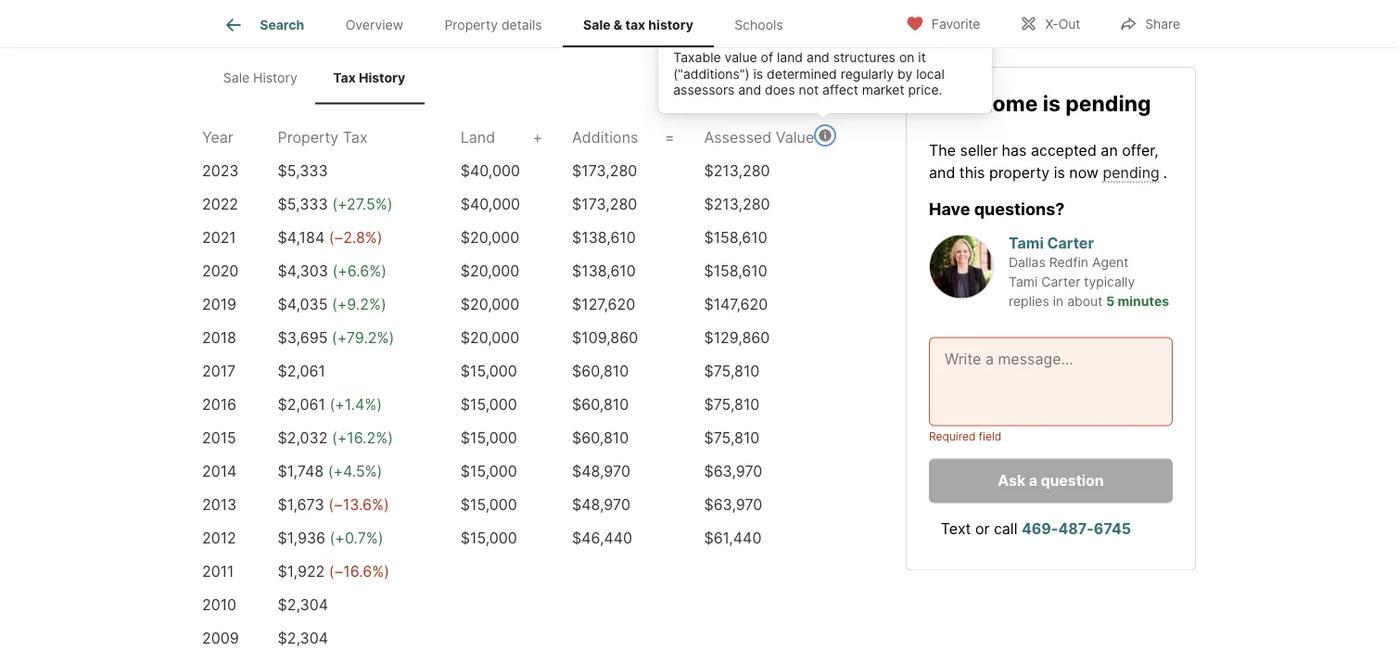 Task type: locate. For each thing, give the bounding box(es) containing it.
$4,035
[[278, 296, 328, 314]]

affect
[[823, 83, 859, 98]]

2 vertical spatial $75,810
[[705, 430, 760, 448]]

history
[[253, 70, 297, 86], [359, 70, 406, 86]]

have
[[930, 198, 971, 219]]

$60,810
[[572, 363, 629, 381], [572, 396, 629, 414], [572, 430, 629, 448]]

3 $20,000 from the top
[[461, 296, 520, 314]]

(+79.2%)
[[332, 329, 395, 347]]

$46,440
[[572, 530, 633, 548]]

1 vertical spatial tab list
[[202, 51, 428, 105]]

$2,032 (+16.2%)
[[278, 430, 393, 448]]

1 vertical spatial $2,061
[[278, 396, 326, 414]]

("additions")
[[674, 66, 750, 82]]

sale left &
[[584, 17, 611, 33]]

x-
[[1046, 16, 1059, 32]]

1 $20,000 from the top
[[461, 229, 520, 247]]

property details
[[445, 17, 542, 33]]

0 vertical spatial and
[[807, 50, 830, 66]]

2 $2,304 from the top
[[278, 630, 328, 648]]

0 vertical spatial tami
[[1009, 234, 1044, 252]]

carter up in
[[1042, 274, 1081, 290]]

tami carter link
[[1009, 234, 1095, 252]]

assessed left value
[[705, 129, 772, 147]]

2 $213,280 from the top
[[705, 196, 771, 214]]

tami inside tami carter dallas redfin agent
[[1009, 234, 1044, 252]]

1 horizontal spatial property
[[445, 17, 498, 33]]

history down search
[[253, 70, 297, 86]]

$5,333 up the $4,184
[[278, 196, 328, 214]]

is down of
[[754, 66, 764, 82]]

0 horizontal spatial sale
[[223, 70, 250, 86]]

$61,440
[[705, 530, 762, 548]]

$1,748 (+4.5%)
[[278, 463, 383, 481]]

sale history
[[223, 70, 297, 86]]

is inside "assessed value taxable value of land and structures on it ("additions") is determined regularly by local assessors and does not affect market price."
[[754, 66, 764, 82]]

1 vertical spatial $138,610
[[572, 263, 636, 281]]

1 vertical spatial tami
[[1009, 274, 1038, 290]]

history down the overview tab at the left of the page
[[359, 70, 406, 86]]

0 vertical spatial tab list
[[202, 0, 819, 47]]

share
[[1146, 16, 1181, 32]]

1 $63,970 from the top
[[705, 463, 763, 481]]

1 vertical spatial is
[[1043, 90, 1061, 116]]

value up of
[[739, 26, 774, 42]]

tab list
[[202, 0, 819, 47], [202, 51, 428, 105]]

2 vertical spatial $60,810
[[572, 430, 629, 448]]

is right home
[[1043, 90, 1061, 116]]

dallas
[[1009, 254, 1046, 270]]

1 vertical spatial value
[[725, 50, 758, 66]]

1 $2,061 from the top
[[278, 363, 326, 381]]

0 vertical spatial carter
[[1048, 234, 1095, 252]]

1 $5,333 from the top
[[278, 162, 328, 180]]

$40,000
[[461, 162, 520, 180], [461, 196, 520, 214]]

call
[[994, 520, 1018, 538]]

$20,000
[[461, 229, 520, 247], [461, 263, 520, 281], [461, 296, 520, 314], [461, 329, 520, 347]]

1 vertical spatial $63,970
[[705, 496, 763, 514]]

0 vertical spatial sale
[[584, 17, 611, 33]]

1 vertical spatial $213,280
[[705, 196, 771, 214]]

0 vertical spatial $60,810
[[572, 363, 629, 381]]

tab list containing sale history
[[202, 51, 428, 105]]

(+0.7%)
[[330, 530, 384, 548]]

(+27.5%)
[[332, 196, 393, 214]]

sale inside sale history tab
[[223, 70, 250, 86]]

3 $60,810 from the top
[[572, 430, 629, 448]]

$48,970 for (+4.5%)
[[572, 463, 631, 481]]

0 vertical spatial value
[[739, 26, 774, 42]]

sale for sale & tax history
[[584, 17, 611, 33]]

$15,000 for $1,673 (−13.6%)
[[461, 496, 517, 514]]

(−16.6%)
[[329, 563, 390, 581]]

0 vertical spatial $48,970
[[572, 463, 631, 481]]

$158,610
[[705, 229, 768, 247], [705, 263, 768, 281]]

tax history
[[333, 70, 406, 86]]

1 horizontal spatial history
[[359, 70, 406, 86]]

carter inside tami carter typically replies in about
[[1042, 274, 1081, 290]]

$138,610 for (−2.8%)
[[572, 229, 636, 247]]

2 $63,970 from the top
[[705, 496, 763, 514]]

(+16.2%)
[[332, 430, 393, 448]]

has
[[1002, 141, 1027, 159]]

$75,810
[[705, 363, 760, 381], [705, 396, 760, 414], [705, 430, 760, 448]]

$213,280
[[705, 162, 771, 180], [705, 196, 771, 214]]

0 vertical spatial tax
[[333, 70, 356, 86]]

0 vertical spatial $2,061
[[278, 363, 326, 381]]

sale for sale history
[[223, 70, 250, 86]]

2016
[[202, 396, 237, 414]]

1 vertical spatial $60,810
[[572, 396, 629, 414]]

offer,
[[1123, 141, 1159, 159]]

2 $20,000 from the top
[[461, 263, 520, 281]]

4 $15,000 from the top
[[461, 463, 517, 481]]

1 history from the left
[[253, 70, 297, 86]]

0 vertical spatial $2,304
[[278, 597, 328, 615]]

(+6.6%)
[[333, 263, 387, 281]]

property left details
[[445, 17, 498, 33]]

the seller has accepted an offer, and this property is now
[[930, 141, 1159, 181]]

0 vertical spatial $138,610
[[572, 229, 636, 247]]

$5,333 for $5,333
[[278, 162, 328, 180]]

$4,184
[[278, 229, 325, 247]]

2 $60,810 from the top
[[572, 396, 629, 414]]

2 $40,000 from the top
[[461, 196, 520, 214]]

6 $15,000 from the top
[[461, 530, 517, 548]]

1 horizontal spatial sale
[[584, 17, 611, 33]]

2 history from the left
[[359, 70, 406, 86]]

tami
[[1009, 234, 1044, 252], [1009, 274, 1038, 290]]

1 $48,970 from the top
[[572, 463, 631, 481]]

tami inside tami carter typically replies in about
[[1009, 274, 1038, 290]]

2 vertical spatial is
[[1055, 163, 1066, 181]]

0 vertical spatial property
[[445, 17, 498, 33]]

$2,032
[[278, 430, 328, 448]]

2 $75,810 from the top
[[705, 396, 760, 414]]

0 horizontal spatial history
[[253, 70, 297, 86]]

1 tab list from the top
[[202, 0, 819, 47]]

is down accepted
[[1055, 163, 1066, 181]]

questions?
[[975, 198, 1065, 219]]

history for sale history
[[253, 70, 297, 86]]

$20,000 for $4,303 (+6.6%)
[[461, 263, 520, 281]]

$5,333 down property tax
[[278, 162, 328, 180]]

1 $138,610 from the top
[[572, 229, 636, 247]]

1 $213,280 from the top
[[705, 162, 771, 180]]

0 horizontal spatial and
[[739, 83, 762, 98]]

sale history tab
[[206, 55, 315, 101]]

2 tab list from the top
[[202, 51, 428, 105]]

$2,061 for $2,061
[[278, 363, 326, 381]]

tami up dallas
[[1009, 234, 1044, 252]]

1 vertical spatial $5,333
[[278, 196, 328, 214]]

$75,810 for $2,061 (+1.4%)
[[705, 396, 760, 414]]

market
[[863, 83, 905, 98]]

0 horizontal spatial property
[[278, 129, 339, 147]]

$20,000 for $4,184 (−2.8%)
[[461, 229, 520, 247]]

5 $15,000 from the top
[[461, 496, 517, 514]]

2 horizontal spatial and
[[930, 163, 956, 181]]

2 $2,061 from the top
[[278, 396, 326, 414]]

0 vertical spatial $173,280
[[572, 162, 638, 180]]

pending down offer,
[[1103, 163, 1160, 181]]

4 $20,000 from the top
[[461, 329, 520, 347]]

schools tab
[[714, 3, 804, 47]]

2 $48,970 from the top
[[572, 496, 631, 514]]

1 vertical spatial carter
[[1042, 274, 1081, 290]]

$173,280
[[572, 162, 638, 180], [572, 196, 638, 214]]

1 vertical spatial sale
[[223, 70, 250, 86]]

$40,000 for 2023
[[461, 162, 520, 180]]

details
[[502, 17, 542, 33]]

carter for tami carter typically replies in about
[[1042, 274, 1081, 290]]

dallas redfin agenttami carter image
[[930, 234, 994, 299]]

1 vertical spatial property
[[278, 129, 339, 147]]

this
[[930, 90, 975, 116]]

$4,035 (+9.2%)
[[278, 296, 387, 314]]

0 vertical spatial $158,610
[[705, 229, 768, 247]]

1 tami from the top
[[1009, 234, 1044, 252]]

2 $5,333 from the top
[[278, 196, 328, 214]]

0 vertical spatial $75,810
[[705, 363, 760, 381]]

0 vertical spatial $63,970
[[705, 463, 763, 481]]

structures
[[834, 50, 896, 66]]

$1,922
[[278, 563, 325, 581]]

0 vertical spatial assessed
[[674, 26, 736, 42]]

$213,280 for 2022
[[705, 196, 771, 214]]

assessed up taxable
[[674, 26, 736, 42]]

2 tami from the top
[[1009, 274, 1038, 290]]

favorite
[[932, 16, 981, 32]]

pending
[[1066, 90, 1152, 116], [1103, 163, 1160, 181]]

1 vertical spatial $48,970
[[572, 496, 631, 514]]

2 $15,000 from the top
[[461, 396, 517, 414]]

$2,061 up "$2,032"
[[278, 396, 326, 414]]

2 $138,610 from the top
[[572, 263, 636, 281]]

and down the
[[930, 163, 956, 181]]

0 vertical spatial $5,333
[[278, 162, 328, 180]]

carter inside tami carter dallas redfin agent
[[1048, 234, 1095, 252]]

and up determined
[[807, 50, 830, 66]]

+
[[533, 129, 543, 147]]

2 $158,610 from the top
[[705, 263, 768, 281]]

2015
[[202, 430, 236, 448]]

tax inside tab
[[333, 70, 356, 86]]

2 $173,280 from the top
[[572, 196, 638, 214]]

property up "$5,333 (+27.5%)" on the left top
[[278, 129, 339, 147]]

2 vertical spatial and
[[930, 163, 956, 181]]

seller
[[961, 141, 998, 159]]

the
[[930, 141, 956, 159]]

$2,304
[[278, 597, 328, 615], [278, 630, 328, 648]]

value left of
[[725, 50, 758, 66]]

3 $15,000 from the top
[[461, 430, 517, 448]]

$2,061
[[278, 363, 326, 381], [278, 396, 326, 414]]

assessed for assessed value taxable value of land and structures on it ("additions") is determined regularly by local assessors and does not affect market price.
[[674, 26, 736, 42]]

$213,280 for 2023
[[705, 162, 771, 180]]

assessed value taxable value of land and structures on it ("additions") is determined regularly by local assessors and does not affect market price.
[[674, 26, 945, 98]]

$40,000 for 2022
[[461, 196, 520, 214]]

1 vertical spatial $158,610
[[705, 263, 768, 281]]

1 $173,280 from the top
[[572, 162, 638, 180]]

1 $2,304 from the top
[[278, 597, 328, 615]]

487-
[[1059, 520, 1095, 538]]

assessors
[[674, 83, 735, 98]]

tax history tab
[[315, 55, 424, 101]]

5
[[1107, 293, 1115, 309]]

2022
[[202, 196, 238, 214]]

tax down "tax history" tab
[[343, 129, 368, 147]]

sale
[[584, 17, 611, 33], [223, 70, 250, 86]]

1 vertical spatial $75,810
[[705, 396, 760, 414]]

1 vertical spatial $173,280
[[572, 196, 638, 214]]

on
[[900, 50, 915, 66]]

and inside the seller has accepted an offer, and this property is now
[[930, 163, 956, 181]]

1 vertical spatial tax
[[343, 129, 368, 147]]

6745
[[1095, 520, 1132, 538]]

0 vertical spatial is
[[754, 66, 764, 82]]

0 vertical spatial $213,280
[[705, 162, 771, 180]]

0 vertical spatial $40,000
[[461, 162, 520, 180]]

1 horizontal spatial and
[[807, 50, 830, 66]]

tami down dallas
[[1009, 274, 1038, 290]]

land
[[777, 50, 803, 66]]

schools
[[735, 17, 784, 33]]

property
[[445, 17, 498, 33], [278, 129, 339, 147]]

$1,936 (+0.7%)
[[278, 530, 384, 548]]

1 vertical spatial $40,000
[[461, 196, 520, 214]]

1 $158,610 from the top
[[705, 229, 768, 247]]

(+4.5%)
[[328, 463, 383, 481]]

is inside the seller has accepted an offer, and this property is now
[[1055, 163, 1066, 181]]

and for the
[[930, 163, 956, 181]]

assessed inside "assessed value taxable value of land and structures on it ("additions") is determined regularly by local assessors and does not affect market price."
[[674, 26, 736, 42]]

search link
[[223, 14, 304, 36]]

$158,610 for $4,184 (−2.8%)
[[705, 229, 768, 247]]

pending up an
[[1066, 90, 1152, 116]]

3 $75,810 from the top
[[705, 430, 760, 448]]

1 vertical spatial $2,304
[[278, 630, 328, 648]]

sale down search link
[[223, 70, 250, 86]]

and left does
[[739, 83, 762, 98]]

determined
[[767, 66, 838, 82]]

$1,673
[[278, 496, 324, 514]]

1 $40,000 from the top
[[461, 162, 520, 180]]

carter up redfin
[[1048, 234, 1095, 252]]

1 vertical spatial assessed
[[705, 129, 772, 147]]

$20,000 for $3,695 (+79.2%)
[[461, 329, 520, 347]]

property inside property details "tab"
[[445, 17, 498, 33]]

value
[[776, 129, 815, 147]]

$63,970
[[705, 463, 763, 481], [705, 496, 763, 514]]

$2,061 down $3,695
[[278, 363, 326, 381]]

out
[[1059, 16, 1081, 32]]

tax down the overview tab at the left of the page
[[333, 70, 356, 86]]

$1,673 (−13.6%)
[[278, 496, 389, 514]]

of
[[761, 50, 774, 66]]

tami carter dallas redfin agent
[[1009, 234, 1129, 270]]

$147,620
[[705, 296, 768, 314]]

$5,333
[[278, 162, 328, 180], [278, 196, 328, 214]]

$4,184 (−2.8%)
[[278, 229, 383, 247]]

sale inside sale & tax history tab
[[584, 17, 611, 33]]



Task type: describe. For each thing, give the bounding box(es) containing it.
this home is pending
[[930, 90, 1152, 116]]

sale & tax history
[[584, 17, 694, 33]]

$60,810 for (+1.4%)
[[572, 396, 629, 414]]

overview tab
[[325, 3, 424, 47]]

$173,280 for 2022
[[572, 196, 638, 214]]

have questions?
[[930, 198, 1065, 219]]

assessed for assessed value
[[705, 129, 772, 147]]

$5,333 for $5,333 (+27.5%)
[[278, 196, 328, 214]]

$4,303
[[278, 263, 328, 281]]

$15,000 for $2,061 (+1.4%)
[[461, 396, 517, 414]]

required field
[[930, 430, 1002, 443]]

$2,061 (+1.4%)
[[278, 396, 382, 414]]

$129,860
[[705, 329, 770, 347]]

$75,810 for $2,032 (+16.2%)
[[705, 430, 760, 448]]

(+1.4%)
[[330, 396, 382, 414]]

favorite button
[[890, 4, 997, 42]]

pending .
[[1103, 163, 1168, 181]]

year
[[202, 129, 234, 147]]

2011
[[202, 563, 234, 581]]

assessed value
[[705, 129, 815, 147]]

ask a question
[[999, 472, 1105, 490]]

Write a message... text field
[[945, 348, 1158, 415]]

text
[[941, 520, 972, 538]]

share button
[[1104, 4, 1197, 42]]

it
[[919, 50, 927, 66]]

minutes
[[1118, 293, 1170, 309]]

$3,695 (+79.2%)
[[278, 329, 395, 347]]

property tax
[[278, 129, 368, 147]]

history
[[649, 17, 694, 33]]

required
[[930, 430, 976, 443]]

$127,620
[[572, 296, 636, 314]]

(−13.6%)
[[329, 496, 389, 514]]

$15,000 for $2,032 (+16.2%)
[[461, 430, 517, 448]]

2020
[[202, 263, 239, 281]]

accepted
[[1032, 141, 1097, 159]]

property for property details
[[445, 17, 498, 33]]

property details tab
[[424, 3, 563, 47]]

1 $75,810 from the top
[[705, 363, 760, 381]]

5 minutes
[[1107, 293, 1170, 309]]

2014
[[202, 463, 237, 481]]

2010
[[202, 597, 237, 615]]

2021
[[202, 229, 236, 247]]

field
[[979, 430, 1002, 443]]

$63,970 for $1,673 (−13.6%)
[[705, 496, 763, 514]]

$173,280 for 2023
[[572, 162, 638, 180]]

an
[[1102, 141, 1119, 159]]

tami for tami carter typically replies in about
[[1009, 274, 1038, 290]]

=
[[665, 129, 675, 147]]

additions
[[572, 129, 639, 147]]

$2,304 for 2009
[[278, 630, 328, 648]]

land
[[461, 129, 495, 147]]

redfin
[[1050, 254, 1089, 270]]

469-
[[1022, 520, 1059, 538]]

1 vertical spatial and
[[739, 83, 762, 98]]

carter for tami carter dallas redfin agent
[[1048, 234, 1095, 252]]

$2,304 for 2010
[[278, 597, 328, 615]]

$63,970 for $1,748 (+4.5%)
[[705, 463, 763, 481]]

pending link
[[1103, 163, 1160, 181]]

1 $15,000 from the top
[[461, 363, 517, 381]]

(+9.2%)
[[332, 296, 387, 314]]

$48,970 for (−13.6%)
[[572, 496, 631, 514]]

taxable
[[674, 50, 721, 66]]

agent
[[1093, 254, 1129, 270]]

1 $60,810 from the top
[[572, 363, 629, 381]]

ask
[[999, 472, 1026, 490]]

overview
[[346, 17, 404, 33]]

by
[[898, 66, 913, 82]]

now
[[1070, 163, 1099, 181]]

2017
[[202, 363, 236, 381]]

does
[[765, 83, 796, 98]]

469-487-6745 link
[[1022, 520, 1132, 538]]

replies
[[1009, 293, 1050, 309]]

property for property tax
[[278, 129, 339, 147]]

&
[[614, 17, 623, 33]]

2009
[[202, 630, 239, 648]]

$138,610 for (+6.6%)
[[572, 263, 636, 281]]

local
[[917, 66, 945, 82]]

$2,061 for $2,061 (+1.4%)
[[278, 396, 326, 414]]

2012
[[202, 530, 236, 548]]

1 vertical spatial pending
[[1103, 163, 1160, 181]]

history for tax history
[[359, 70, 406, 86]]

x-out
[[1046, 16, 1081, 32]]

search
[[260, 17, 304, 33]]

tax
[[626, 17, 646, 33]]

.
[[1164, 163, 1168, 181]]

ask a question button
[[930, 459, 1174, 503]]

price.
[[909, 83, 943, 98]]

about
[[1068, 293, 1103, 309]]

x-out button
[[1004, 4, 1097, 42]]

$158,610 for $4,303 (+6.6%)
[[705, 263, 768, 281]]

$60,810 for (+16.2%)
[[572, 430, 629, 448]]

tab list containing search
[[202, 0, 819, 47]]

and for assessed
[[807, 50, 830, 66]]

sale & tax history tab
[[563, 3, 714, 47]]

$15,000 for $1,936 (+0.7%)
[[461, 530, 517, 548]]

tami for tami carter dallas redfin agent
[[1009, 234, 1044, 252]]

property
[[990, 163, 1050, 181]]

$4,303 (+6.6%)
[[278, 263, 387, 281]]

$15,000 for $1,748 (+4.5%)
[[461, 463, 517, 481]]

$109,860
[[572, 329, 638, 347]]

typically
[[1085, 274, 1136, 290]]

text or call 469-487-6745
[[941, 520, 1132, 538]]

2023
[[202, 162, 239, 180]]

question
[[1041, 472, 1105, 490]]

not
[[799, 83, 819, 98]]

$1,748
[[278, 463, 324, 481]]

0 vertical spatial pending
[[1066, 90, 1152, 116]]

$20,000 for $4,035 (+9.2%)
[[461, 296, 520, 314]]

this
[[960, 163, 986, 181]]



Task type: vqa. For each thing, say whether or not it's contained in the screenshot.
toddbaker@coldwellbanker.com ( agent
no



